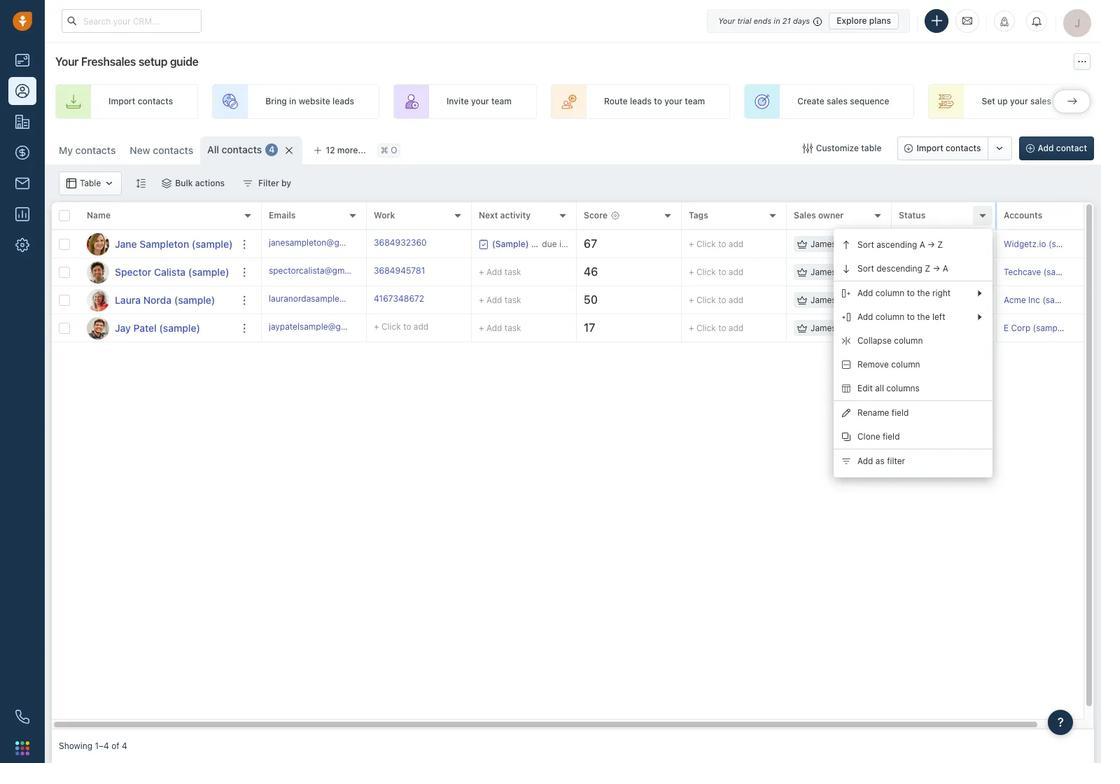 Task type: locate. For each thing, give the bounding box(es) containing it.
jane
[[115, 238, 137, 250]]

a
[[920, 240, 926, 250], [943, 264, 949, 274]]

import right table
[[917, 143, 944, 153]]

4167348672
[[374, 293, 424, 304]]

2 + add task from the top
[[479, 294, 521, 305]]

set
[[982, 96, 996, 107]]

0 horizontal spatial a
[[920, 240, 926, 250]]

3 qualified from the top
[[915, 295, 950, 305]]

+ click to add for 50
[[689, 295, 744, 305]]

1–4
[[95, 741, 109, 752]]

bulk actions
[[175, 178, 225, 188]]

bring
[[265, 96, 287, 107]]

2 the from the top
[[917, 312, 930, 322]]

setup
[[139, 55, 167, 68]]

james peterson
[[811, 239, 874, 249], [811, 267, 874, 277], [811, 295, 874, 305], [811, 323, 874, 333]]

1 vertical spatial your
[[55, 55, 79, 68]]

clone field menu item
[[834, 425, 993, 449]]

spector calista (sample) link
[[115, 265, 229, 279]]

0 vertical spatial →
[[928, 240, 936, 250]]

contacts inside button
[[946, 143, 981, 153]]

create sales sequence
[[798, 96, 890, 107]]

qualified for 46
[[915, 267, 950, 277]]

1 vertical spatial sort
[[858, 264, 874, 274]]

days
[[793, 16, 810, 25]]

0 horizontal spatial import
[[109, 96, 135, 107]]

collapse column
[[858, 336, 923, 346]]

4 inside all contacts 4
[[269, 145, 275, 155]]

add inside menu item
[[858, 456, 874, 467]]

peterson for 46
[[839, 267, 874, 277]]

0 horizontal spatial in
[[289, 96, 296, 107]]

0 vertical spatial + add task
[[479, 266, 521, 277]]

column down descending
[[876, 288, 905, 299]]

collapse
[[858, 336, 892, 346]]

a up right
[[943, 264, 949, 274]]

column up "columns"
[[892, 360, 921, 370]]

2 vertical spatial + add task
[[479, 322, 521, 333]]

field down "columns"
[[892, 408, 909, 418]]

0 vertical spatial in
[[774, 16, 781, 25]]

send email image
[[963, 15, 973, 27]]

1 vertical spatial task
[[505, 294, 521, 305]]

import contacts group
[[898, 137, 1012, 160]]

3 + click to add from the top
[[689, 295, 744, 305]]

contacts
[[138, 96, 173, 107], [946, 143, 981, 153], [222, 144, 262, 155], [75, 144, 116, 156], [153, 144, 193, 156]]

1 vertical spatial the
[[917, 312, 930, 322]]

1 the from the top
[[917, 288, 930, 299]]

2 james from the top
[[811, 267, 837, 277]]

grid
[[52, 202, 1101, 730]]

field for rename field
[[892, 408, 909, 418]]

collapse column menu item
[[834, 329, 993, 353]]

2 peterson from the top
[[839, 267, 874, 277]]

laura norda (sample) link
[[115, 293, 215, 307]]

guide
[[170, 55, 199, 68]]

james
[[811, 239, 837, 249], [811, 267, 837, 277], [811, 295, 837, 305], [811, 323, 837, 333]]

1 vertical spatial field
[[883, 432, 900, 442]]

Search your CRM... text field
[[62, 9, 202, 33]]

2 row group from the left
[[262, 230, 1101, 342]]

james for 50
[[811, 295, 837, 305]]

import contacts
[[109, 96, 173, 107], [917, 143, 981, 153]]

z down sort ascending a → z menu item
[[925, 264, 931, 274]]

sort left descending
[[858, 264, 874, 274]]

remove column
[[858, 360, 921, 370]]

the left left
[[917, 312, 930, 322]]

team
[[492, 96, 512, 107], [685, 96, 705, 107]]

jay
[[115, 322, 131, 334]]

1 vertical spatial import contacts
[[917, 143, 981, 153]]

4 up filter by
[[269, 145, 275, 155]]

0 vertical spatial z
[[938, 240, 943, 250]]

1 vertical spatial a
[[943, 264, 949, 274]]

2 james peterson from the top
[[811, 267, 874, 277]]

2 + click to add from the top
[[689, 267, 744, 277]]

your right invite
[[471, 96, 489, 107]]

import down your freshsales setup guide
[[109, 96, 135, 107]]

sort
[[858, 240, 874, 250], [858, 264, 874, 274]]

(sample) right corp
[[1033, 323, 1068, 333]]

+ add task for 50
[[479, 294, 521, 305]]

1 task from the top
[[505, 266, 521, 277]]

o
[[391, 145, 397, 156]]

1 vertical spatial →
[[933, 264, 941, 274]]

laura norda (sample)
[[115, 294, 215, 306]]

1 james from the top
[[811, 239, 837, 249]]

james for 67
[[811, 239, 837, 249]]

jane sampleton (sample) link
[[115, 237, 233, 251]]

1 horizontal spatial leads
[[630, 96, 652, 107]]

in right bring
[[289, 96, 296, 107]]

0 horizontal spatial your
[[471, 96, 489, 107]]

+ click to add for 67
[[689, 239, 744, 249]]

1 horizontal spatial team
[[685, 96, 705, 107]]

3 task from the top
[[505, 322, 521, 333]]

1 peterson from the top
[[839, 239, 874, 249]]

sort ascending a → z menu item
[[834, 233, 993, 257]]

column for remove column
[[892, 360, 921, 370]]

4 right of
[[122, 741, 127, 752]]

the left right
[[917, 288, 930, 299]]

qualified for 67
[[915, 239, 950, 249]]

contacts right my
[[75, 144, 116, 156]]

import inside button
[[917, 143, 944, 153]]

sales left pipeline
[[1031, 96, 1052, 107]]

0 vertical spatial qualified
[[915, 239, 950, 249]]

1 + add task from the top
[[479, 266, 521, 277]]

tags
[[689, 210, 708, 221]]

(sample) down laura norda (sample) link
[[159, 322, 200, 334]]

import
[[109, 96, 135, 107], [917, 143, 944, 153]]

edit all columns
[[858, 383, 920, 394]]

your trial ends in 21 days
[[719, 16, 810, 25]]

your left trial
[[719, 16, 735, 25]]

invite your team link
[[393, 84, 537, 119]]

your right route
[[665, 96, 683, 107]]

leads
[[333, 96, 354, 107], [630, 96, 652, 107]]

1 horizontal spatial import
[[917, 143, 944, 153]]

2 vertical spatial qualified
[[915, 295, 950, 305]]

(sample) right sampleton
[[192, 238, 233, 250]]

filter by
[[258, 178, 291, 188]]

contacts right all
[[222, 144, 262, 155]]

website
[[299, 96, 330, 107]]

1 team from the left
[[492, 96, 512, 107]]

press space to select this row. row containing 17
[[262, 314, 1101, 342]]

e corp (sample) link
[[1004, 323, 1068, 333]]

1 vertical spatial 4
[[122, 741, 127, 752]]

0 vertical spatial a
[[920, 240, 926, 250]]

1 horizontal spatial in
[[774, 16, 781, 25]]

jane sampleton (sample)
[[115, 238, 233, 250]]

rename field menu item
[[834, 401, 993, 425]]

menu
[[834, 229, 993, 478]]

add column to the right
[[858, 288, 951, 299]]

0 horizontal spatial your
[[55, 55, 79, 68]]

1 vertical spatial + add task
[[479, 294, 521, 305]]

owner
[[819, 210, 844, 221]]

column for add column to the right
[[876, 288, 905, 299]]

press space to select this row. row containing jane sampleton (sample)
[[52, 230, 262, 258]]

0 vertical spatial task
[[505, 266, 521, 277]]

press space to select this row. row
[[52, 230, 262, 258], [262, 230, 1101, 258], [52, 258, 262, 286], [262, 258, 1101, 286], [52, 286, 262, 314], [262, 286, 1101, 314], [52, 314, 262, 342], [262, 314, 1101, 342]]

1 horizontal spatial z
[[938, 240, 943, 250]]

1 vertical spatial import
[[917, 143, 944, 153]]

3 peterson from the top
[[839, 295, 874, 305]]

all contacts 4
[[207, 144, 275, 155]]

→ up right
[[933, 264, 941, 274]]

1 row group from the left
[[52, 230, 262, 342]]

field
[[892, 408, 909, 418], [883, 432, 900, 442]]

laura
[[115, 294, 141, 306]]

0 vertical spatial field
[[892, 408, 909, 418]]

3684932360
[[374, 237, 427, 248]]

james for 17
[[811, 323, 837, 333]]

12
[[326, 145, 335, 155]]

4 + click to add from the top
[[689, 323, 744, 333]]

(sample) down 'spector calista (sample)' link
[[174, 294, 215, 306]]

z
[[938, 240, 943, 250], [925, 264, 931, 274]]

import contacts button
[[898, 137, 988, 160]]

1 vertical spatial qualified
[[915, 267, 950, 277]]

sort descending z → a menu item
[[834, 257, 993, 281]]

3 james from the top
[[811, 295, 837, 305]]

add
[[729, 239, 744, 249], [729, 267, 744, 277], [729, 295, 744, 305], [414, 321, 429, 332], [729, 323, 744, 333]]

0 horizontal spatial 4
[[122, 741, 127, 752]]

0 vertical spatial your
[[719, 16, 735, 25]]

2 horizontal spatial your
[[1010, 96, 1028, 107]]

3684945781
[[374, 265, 425, 276]]

container_wx8msf4aqz5i3rn1 image
[[67, 179, 76, 188], [105, 179, 114, 188], [162, 179, 172, 188], [479, 239, 489, 249], [798, 295, 807, 305], [798, 323, 807, 333]]

add as filter menu item
[[834, 450, 993, 473]]

your
[[719, 16, 735, 25], [55, 55, 79, 68]]

z up sort descending z → a menu item
[[938, 240, 943, 250]]

0 vertical spatial 4
[[269, 145, 275, 155]]

1 sort from the top
[[858, 240, 874, 250]]

container_wx8msf4aqz5i3rn1 image inside filter by button
[[243, 179, 253, 188]]

0 horizontal spatial team
[[492, 96, 512, 107]]

work
[[374, 210, 395, 221]]

sales right create
[[827, 96, 848, 107]]

⌘ o
[[381, 145, 397, 156]]

2 leads from the left
[[630, 96, 652, 107]]

4 james from the top
[[811, 323, 837, 333]]

0 horizontal spatial leads
[[333, 96, 354, 107]]

0 horizontal spatial import contacts
[[109, 96, 173, 107]]

(sample) for acme inc (sample)
[[1043, 295, 1078, 305]]

(sample) for laura norda (sample)
[[174, 294, 215, 306]]

import for import contacts link
[[109, 96, 135, 107]]

field for clone field
[[883, 432, 900, 442]]

add for 67
[[729, 239, 744, 249]]

rename field
[[858, 408, 909, 418]]

column inside collapse column "menu item"
[[894, 336, 923, 346]]

1 + click to add from the top
[[689, 239, 744, 249]]

0 vertical spatial import
[[109, 96, 135, 107]]

your left the freshsales on the left of the page
[[55, 55, 79, 68]]

(sample) right inc at the top right of the page
[[1043, 295, 1078, 305]]

sales owner
[[794, 210, 844, 221]]

container_wx8msf4aqz5i3rn1 image inside the bulk actions button
[[162, 179, 172, 188]]

3 + add task from the top
[[479, 322, 521, 333]]

1 qualified from the top
[[915, 239, 950, 249]]

sort for sort ascending a → z
[[858, 240, 874, 250]]

create
[[798, 96, 825, 107]]

james peterson for 46
[[811, 267, 874, 277]]

status
[[899, 210, 926, 221]]

your right up at the top of the page
[[1010, 96, 1028, 107]]

0 horizontal spatial sales
[[827, 96, 848, 107]]

4167348672 link
[[374, 293, 424, 307]]

janesampleton@gmail.com
[[269, 237, 375, 248]]

2 qualified from the top
[[915, 267, 950, 277]]

4 james peterson from the top
[[811, 323, 874, 333]]

1 horizontal spatial import contacts
[[917, 143, 981, 153]]

task for 50
[[505, 294, 521, 305]]

actions
[[195, 178, 225, 188]]

1 vertical spatial z
[[925, 264, 931, 274]]

add contact
[[1038, 143, 1087, 153]]

qualified up left
[[915, 295, 950, 305]]

column up collapse column
[[876, 312, 905, 322]]

0 vertical spatial import contacts
[[109, 96, 173, 107]]

+ add task for 17
[[479, 322, 521, 333]]

corp
[[1011, 323, 1031, 333]]

field right the clone at the bottom right
[[883, 432, 900, 442]]

(sample) right calista
[[188, 266, 229, 278]]

sort left the ascending
[[858, 240, 874, 250]]

0 horizontal spatial z
[[925, 264, 931, 274]]

(sample)
[[192, 238, 233, 250], [1049, 239, 1084, 249], [188, 266, 229, 278], [1044, 267, 1079, 277], [174, 294, 215, 306], [1043, 295, 1078, 305], [159, 322, 200, 334], [1033, 323, 1068, 333]]

task for 17
[[505, 322, 521, 333]]

column for collapse column
[[894, 336, 923, 346]]

qualified up right
[[915, 267, 950, 277]]

contacts right new
[[153, 144, 193, 156]]

row group
[[52, 230, 262, 342], [262, 230, 1101, 342]]

import contacts inside button
[[917, 143, 981, 153]]

customize table
[[816, 143, 882, 153]]

(sample) for jay patel (sample)
[[159, 322, 200, 334]]

right
[[933, 288, 951, 299]]

0 vertical spatial the
[[917, 288, 930, 299]]

a right the ascending
[[920, 240, 926, 250]]

calista
[[154, 266, 186, 278]]

accounts
[[1004, 210, 1043, 221]]

1 vertical spatial in
[[289, 96, 296, 107]]

2 sort from the top
[[858, 264, 874, 274]]

+ click to add
[[689, 239, 744, 249], [689, 267, 744, 277], [689, 295, 744, 305], [689, 323, 744, 333]]

patel
[[133, 322, 157, 334]]

leads right route
[[630, 96, 652, 107]]

(sample) for spector calista (sample)
[[188, 266, 229, 278]]

1 horizontal spatial 4
[[269, 145, 275, 155]]

jaypatelsample@gmail.com + click to add
[[269, 321, 429, 332]]

in left 21
[[774, 16, 781, 25]]

container_wx8msf4aqz5i3rn1 image
[[803, 144, 813, 153], [243, 179, 253, 188], [798, 239, 807, 249], [798, 267, 807, 277]]

activity
[[500, 210, 531, 221]]

0 vertical spatial sort
[[858, 240, 874, 250]]

1 horizontal spatial your
[[719, 16, 735, 25]]

2 vertical spatial task
[[505, 322, 521, 333]]

click for 67
[[697, 239, 716, 249]]

widgetz.io (sample)
[[1004, 239, 1084, 249]]

1 horizontal spatial sales
[[1031, 96, 1052, 107]]

3 james peterson from the top
[[811, 295, 874, 305]]

2 task from the top
[[505, 294, 521, 305]]

(sample) for e corp (sample)
[[1033, 323, 1068, 333]]

peterson for 17
[[839, 323, 874, 333]]

1 horizontal spatial your
[[665, 96, 683, 107]]

4 peterson from the top
[[839, 323, 874, 333]]

explore plans link
[[829, 12, 899, 29]]

12 more... button
[[306, 141, 374, 160]]

contacts down set up your sales pipeline link
[[946, 143, 981, 153]]

qualified up sort descending z → a menu item
[[915, 239, 950, 249]]

as
[[876, 456, 885, 467]]

task
[[505, 266, 521, 277], [505, 294, 521, 305], [505, 322, 521, 333]]

explore
[[837, 15, 867, 26]]

your freshsales setup guide
[[55, 55, 199, 68]]

4
[[269, 145, 275, 155], [122, 741, 127, 752]]

→ up sort descending z → a menu item
[[928, 240, 936, 250]]

to
[[654, 96, 662, 107], [719, 239, 726, 249], [719, 267, 726, 277], [907, 288, 915, 299], [719, 295, 726, 305], [907, 312, 915, 322], [403, 321, 411, 332], [719, 323, 726, 333]]

remove column menu item
[[834, 353, 993, 377]]

james for 46
[[811, 267, 837, 277]]

janesampleton@gmail.com link
[[269, 237, 375, 251]]

column up remove column menu item
[[894, 336, 923, 346]]

3684945781 link
[[374, 265, 425, 279]]

jay patel (sample) link
[[115, 321, 200, 335]]

column inside remove column menu item
[[892, 360, 921, 370]]

leads right 'website'
[[333, 96, 354, 107]]

1 james peterson from the top
[[811, 239, 874, 249]]



Task type: describe. For each thing, give the bounding box(es) containing it.
press space to select this row. row containing spector calista (sample)
[[52, 258, 262, 286]]

james peterson for 50
[[811, 295, 874, 305]]

menu containing sort ascending a → z
[[834, 229, 993, 478]]

route leads to your team link
[[551, 84, 730, 119]]

e corp (sample)
[[1004, 323, 1068, 333]]

row group containing 67
[[262, 230, 1101, 342]]

create sales sequence link
[[744, 84, 915, 119]]

table
[[861, 143, 882, 153]]

1 sales from the left
[[827, 96, 848, 107]]

ascending
[[877, 240, 918, 250]]

task for 46
[[505, 266, 521, 277]]

name row
[[52, 202, 262, 230]]

phone image
[[15, 710, 29, 724]]

route leads to your team
[[604, 96, 705, 107]]

sequence
[[850, 96, 890, 107]]

spectorcalista@gmail.com 3684945781
[[269, 265, 425, 276]]

s image
[[87, 261, 109, 283]]

table button
[[59, 172, 122, 195]]

columns
[[887, 383, 920, 394]]

import contacts for "import contacts" button
[[917, 143, 981, 153]]

46
[[584, 265, 598, 278]]

filter
[[258, 178, 279, 188]]

17
[[584, 321, 595, 334]]

remove
[[858, 360, 889, 370]]

import contacts for import contacts link
[[109, 96, 173, 107]]

score
[[584, 210, 608, 221]]

up
[[998, 96, 1008, 107]]

jaypatelsample@gmail.com
[[269, 321, 376, 332]]

spector calista (sample)
[[115, 266, 229, 278]]

the for left
[[917, 312, 930, 322]]

spectorcalista@gmail.com link
[[269, 265, 373, 279]]

add for 17
[[729, 323, 744, 333]]

2 sales from the left
[[1031, 96, 1052, 107]]

qualified for 50
[[915, 295, 950, 305]]

jay patel (sample)
[[115, 322, 200, 334]]

customize
[[816, 143, 859, 153]]

acme
[[1004, 295, 1026, 305]]

edit all columns menu item
[[834, 377, 993, 401]]

spector
[[115, 266, 151, 278]]

import for "import contacts" button
[[917, 143, 944, 153]]

clone
[[858, 432, 881, 442]]

james peterson for 17
[[811, 323, 874, 333]]

explore plans
[[837, 15, 891, 26]]

z inside sort descending z → a menu item
[[925, 264, 931, 274]]

your for your freshsales setup guide
[[55, 55, 79, 68]]

press space to select this row. row containing 46
[[262, 258, 1101, 286]]

z inside sort ascending a → z menu item
[[938, 240, 943, 250]]

add inside button
[[1038, 143, 1054, 153]]

all
[[875, 383, 884, 394]]

invite
[[447, 96, 469, 107]]

lauranordasample@gmail.com
[[269, 293, 388, 304]]

new contacts
[[130, 144, 193, 156]]

all contacts link
[[207, 143, 262, 157]]

contacts down setup
[[138, 96, 173, 107]]

peterson for 67
[[839, 239, 874, 249]]

67
[[584, 237, 597, 250]]

add contact button
[[1019, 137, 1094, 160]]

container_wx8msf4aqz5i3rn1 image inside customize table button
[[803, 144, 813, 153]]

50
[[584, 293, 598, 306]]

j image
[[87, 233, 109, 255]]

+ click to add for 46
[[689, 267, 744, 277]]

(sample) up techcave (sample)
[[1049, 239, 1084, 249]]

press space to select this row. row containing jay patel (sample)
[[52, 314, 262, 342]]

j image
[[87, 317, 109, 339]]

new
[[130, 144, 150, 156]]

by
[[281, 178, 291, 188]]

row group containing jane sampleton (sample)
[[52, 230, 262, 342]]

column for add column to the left
[[876, 312, 905, 322]]

press space to select this row. row containing 50
[[262, 286, 1101, 314]]

all
[[207, 144, 219, 155]]

janesampleton@gmail.com 3684932360
[[269, 237, 427, 248]]

techcave
[[1004, 267, 1041, 277]]

unqualified
[[915, 323, 960, 333]]

trial
[[738, 16, 752, 25]]

acme inc (sample)
[[1004, 295, 1078, 305]]

name column header
[[80, 202, 262, 230]]

add for 46
[[729, 267, 744, 277]]

next activity
[[479, 210, 531, 221]]

next
[[479, 210, 498, 221]]

the for right
[[917, 288, 930, 299]]

phone element
[[8, 703, 36, 731]]

peterson for 50
[[839, 295, 874, 305]]

inc
[[1029, 295, 1041, 305]]

style_myh0__igzzd8unmi image
[[136, 178, 146, 188]]

12 more...
[[326, 145, 366, 155]]

click for 46
[[697, 267, 716, 277]]

freshsales
[[81, 55, 136, 68]]

lauranordasample@gmail.com link
[[269, 293, 388, 307]]

sort descending z → a
[[858, 264, 949, 274]]

my
[[59, 144, 73, 156]]

set up your sales pipeline
[[982, 96, 1086, 107]]

add as filter
[[858, 456, 906, 467]]

2 team from the left
[[685, 96, 705, 107]]

3684932360 link
[[374, 237, 427, 251]]

press space to select this row. row containing laura norda (sample)
[[52, 286, 262, 314]]

1 leads from the left
[[333, 96, 354, 107]]

rename
[[858, 408, 890, 418]]

bulk
[[175, 178, 193, 188]]

freshworks switcher image
[[15, 741, 29, 755]]

set up your sales pipeline link
[[929, 84, 1101, 119]]

click for 50
[[697, 295, 716, 305]]

2 your from the left
[[665, 96, 683, 107]]

customize table button
[[794, 137, 891, 160]]

route
[[604, 96, 628, 107]]

techcave (sample) link
[[1004, 267, 1079, 277]]

(sample) for jane sampleton (sample)
[[192, 238, 233, 250]]

sort for sort descending z → a
[[858, 264, 874, 274]]

emails
[[269, 210, 296, 221]]

(sample) down the widgetz.io (sample) link
[[1044, 267, 1079, 277]]

showing
[[59, 741, 93, 752]]

jaypatelsample@gmail.com link
[[269, 321, 376, 336]]

more...
[[337, 145, 366, 155]]

click for 17
[[697, 323, 716, 333]]

⌘
[[381, 145, 388, 156]]

add for 50
[[729, 295, 744, 305]]

1 your from the left
[[471, 96, 489, 107]]

+ click to add for 17
[[689, 323, 744, 333]]

my contacts
[[59, 144, 116, 156]]

in inside bring in website leads link
[[289, 96, 296, 107]]

filter
[[887, 456, 906, 467]]

norda
[[143, 294, 172, 306]]

bring in website leads
[[265, 96, 354, 107]]

add column to the left
[[858, 312, 946, 322]]

acme inc (sample) link
[[1004, 295, 1078, 305]]

sales
[[794, 210, 816, 221]]

→ for z
[[928, 240, 936, 250]]

sampleton
[[140, 238, 189, 250]]

1 horizontal spatial a
[[943, 264, 949, 274]]

edit
[[858, 383, 873, 394]]

your for your trial ends in 21 days
[[719, 16, 735, 25]]

l image
[[87, 289, 109, 311]]

grid containing 67
[[52, 202, 1101, 730]]

press space to select this row. row containing 67
[[262, 230, 1101, 258]]

james peterson for 67
[[811, 239, 874, 249]]

3 your from the left
[[1010, 96, 1028, 107]]

descending
[[877, 264, 923, 274]]

+ add task for 46
[[479, 266, 521, 277]]

showing 1–4 of 4
[[59, 741, 127, 752]]

→ for a
[[933, 264, 941, 274]]



Task type: vqa. For each thing, say whether or not it's contained in the screenshot.
the middle the Sales
no



